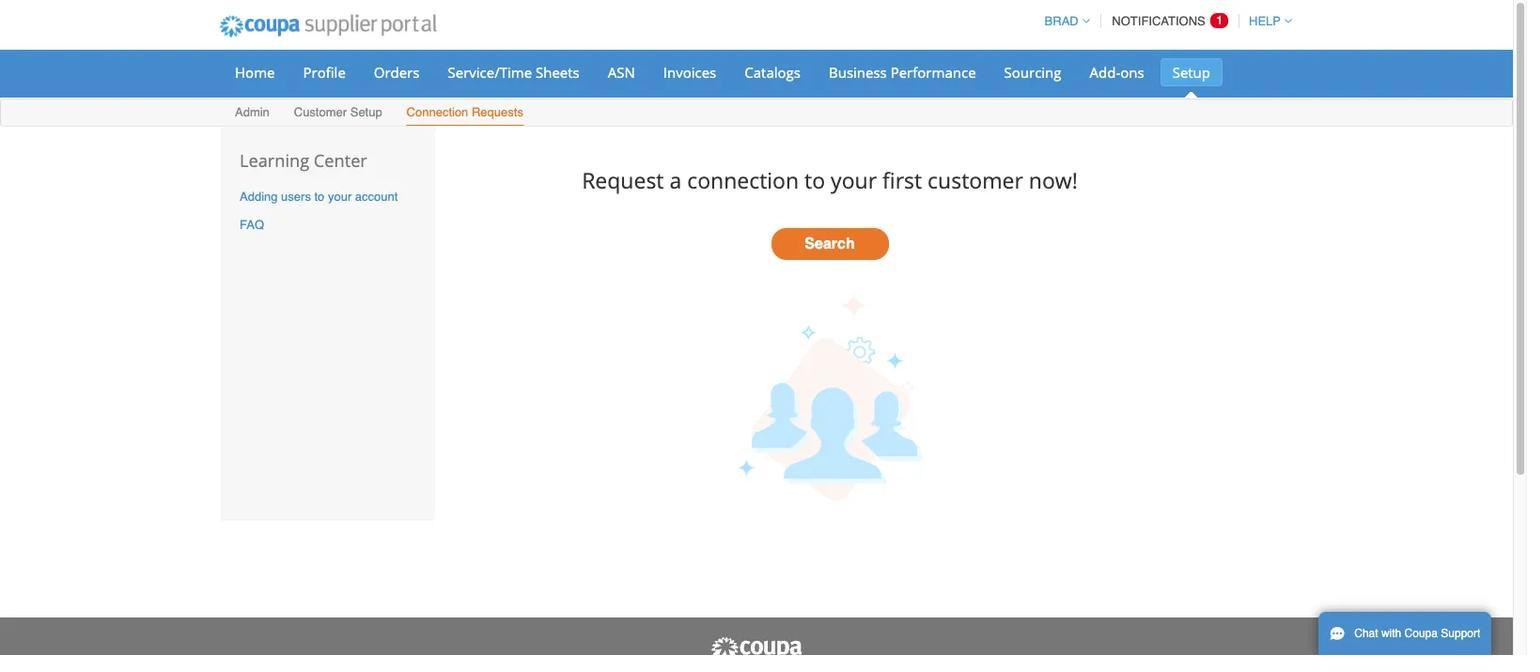 Task type: locate. For each thing, give the bounding box(es) containing it.
service/time sheets link
[[436, 58, 592, 86]]

center
[[314, 149, 367, 172]]

navigation
[[1036, 3, 1292, 39]]

first
[[882, 165, 922, 195]]

request
[[582, 165, 664, 195]]

sourcing link
[[992, 58, 1074, 86]]

asn
[[608, 63, 635, 82]]

connection requests link
[[406, 101, 524, 126]]

navigation containing notifications 1
[[1036, 3, 1292, 39]]

chat with coupa support
[[1354, 628, 1480, 641]]

home
[[235, 63, 275, 82]]

coupa supplier portal image
[[207, 3, 449, 50], [710, 637, 804, 656]]

your
[[831, 165, 877, 195], [328, 190, 352, 204]]

with
[[1381, 628, 1401, 641]]

a
[[670, 165, 682, 195]]

notifications
[[1112, 14, 1206, 28]]

notifications 1
[[1112, 13, 1223, 28]]

orders
[[374, 63, 420, 82]]

to
[[805, 165, 825, 195], [314, 190, 325, 204]]

to right users
[[314, 190, 325, 204]]

setup down notifications 1
[[1173, 63, 1210, 82]]

faq
[[240, 218, 264, 233]]

customer setup
[[294, 105, 382, 119]]

connection
[[407, 105, 468, 119]]

to up search at the right top
[[805, 165, 825, 195]]

invoices
[[663, 63, 716, 82]]

1
[[1216, 13, 1223, 27]]

adding
[[240, 190, 278, 204]]

setup right customer
[[350, 105, 382, 119]]

admin link
[[234, 101, 271, 126]]

0 horizontal spatial to
[[314, 190, 325, 204]]

customer
[[928, 165, 1023, 195]]

1 vertical spatial setup
[[350, 105, 382, 119]]

0 horizontal spatial setup
[[350, 105, 382, 119]]

brad link
[[1036, 14, 1090, 28]]

sourcing
[[1004, 63, 1062, 82]]

chat with coupa support button
[[1318, 613, 1492, 656]]

help
[[1249, 14, 1281, 28]]

add-ons link
[[1077, 58, 1157, 86]]

sheets
[[536, 63, 580, 82]]

learning center
[[240, 149, 367, 172]]

adding users to your account link
[[240, 190, 398, 204]]

0 horizontal spatial coupa supplier portal image
[[207, 3, 449, 50]]

learning
[[240, 149, 309, 172]]

invoices link
[[651, 58, 729, 86]]

brad
[[1045, 14, 1079, 28]]

asn link
[[596, 58, 647, 86]]

your left first
[[831, 165, 877, 195]]

1 horizontal spatial setup
[[1173, 63, 1210, 82]]

setup
[[1173, 63, 1210, 82], [350, 105, 382, 119]]

connection requests
[[407, 105, 523, 119]]

request a connection to your first customer now!
[[582, 165, 1078, 195]]

business performance
[[829, 63, 976, 82]]

customer
[[294, 105, 347, 119]]

1 horizontal spatial coupa supplier portal image
[[710, 637, 804, 656]]

0 vertical spatial coupa supplier portal image
[[207, 3, 449, 50]]

your down center
[[328, 190, 352, 204]]



Task type: describe. For each thing, give the bounding box(es) containing it.
1 vertical spatial coupa supplier portal image
[[710, 637, 804, 656]]

profile
[[303, 63, 346, 82]]

search button
[[771, 229, 889, 261]]

support
[[1441, 628, 1480, 641]]

customer setup link
[[293, 101, 383, 126]]

coupa
[[1405, 628, 1438, 641]]

business
[[829, 63, 887, 82]]

users
[[281, 190, 311, 204]]

now!
[[1029, 165, 1078, 195]]

account
[[355, 190, 398, 204]]

1 horizontal spatial your
[[831, 165, 877, 195]]

catalogs
[[745, 63, 801, 82]]

setup link
[[1160, 58, 1223, 86]]

connection
[[687, 165, 799, 195]]

help link
[[1241, 14, 1292, 28]]

profile link
[[291, 58, 358, 86]]

service/time sheets
[[448, 63, 580, 82]]

orders link
[[362, 58, 432, 86]]

0 vertical spatial setup
[[1173, 63, 1210, 82]]

0 horizontal spatial your
[[328, 190, 352, 204]]

business performance link
[[817, 58, 988, 86]]

add-ons
[[1090, 63, 1144, 82]]

admin
[[235, 105, 270, 119]]

ons
[[1120, 63, 1144, 82]]

search
[[805, 236, 855, 253]]

add-
[[1090, 63, 1120, 82]]

adding users to your account
[[240, 190, 398, 204]]

1 horizontal spatial to
[[805, 165, 825, 195]]

requests
[[472, 105, 523, 119]]

home link
[[223, 58, 287, 86]]

service/time
[[448, 63, 532, 82]]

faq link
[[240, 218, 264, 233]]

chat
[[1354, 628, 1378, 641]]

catalogs link
[[732, 58, 813, 86]]

performance
[[891, 63, 976, 82]]



Task type: vqa. For each thing, say whether or not it's contained in the screenshot.
the Help
yes



